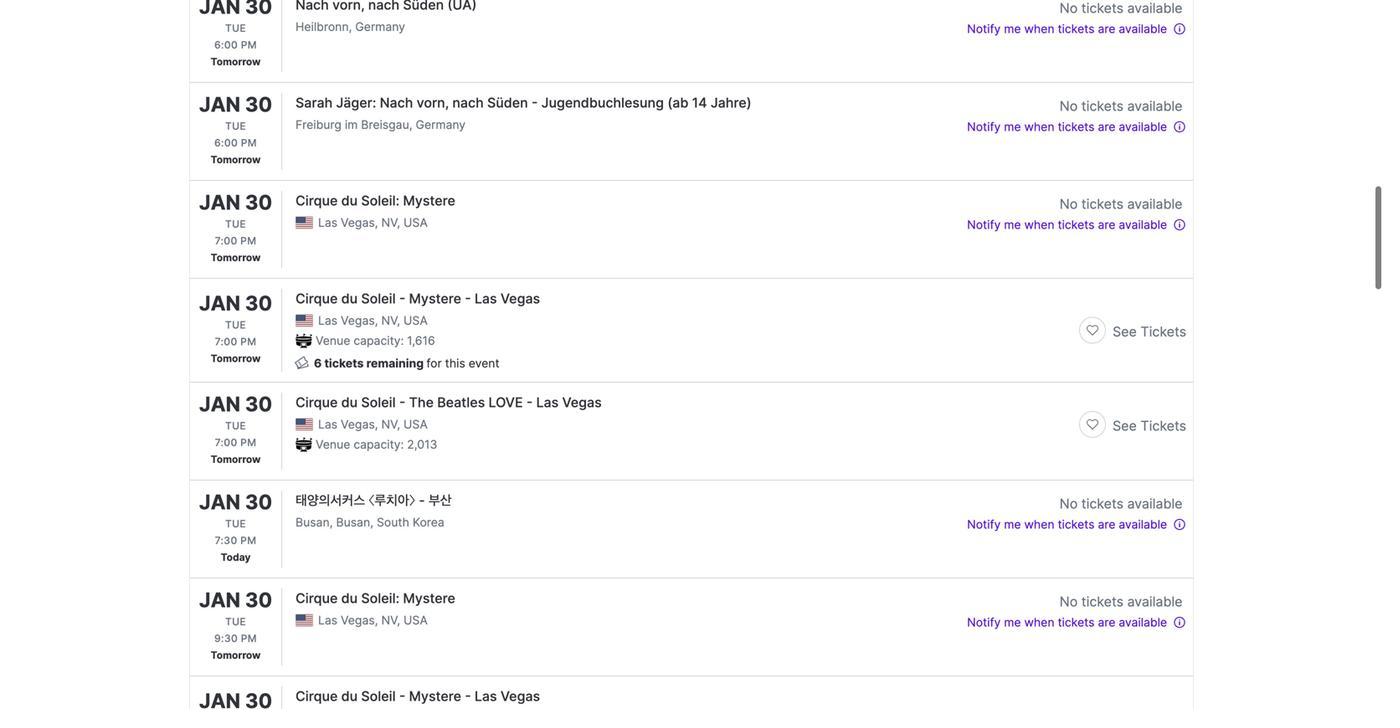Task type: vqa. For each thing, say whether or not it's contained in the screenshot.
third No from the bottom of the page
yes



Task type: describe. For each thing, give the bounding box(es) containing it.
jan for jan 30 tue 9:30 pm tomorrow's us national flag image
[[199, 588, 241, 613]]

cirque for jan 30 tue 9:30 pm tomorrow's us national flag image
[[296, 590, 338, 607]]

süden
[[487, 95, 528, 111]]

us national flag image for jan 30 tue 9:30 pm tomorrow
[[296, 614, 313, 627]]

jan 30 tue 7:30 pm today
[[199, 490, 272, 564]]

1 vertical spatial vegas
[[562, 395, 602, 411]]

no tickets available for tue 6:00 pm tomorrow
[[1060, 0, 1183, 16]]

tooltip image for sarah jäger: nach vorn, nach süden - jugendbuchlesung (ab 14 jahre)
[[1173, 120, 1187, 134]]

korea
[[413, 516, 445, 530]]

notify for jan 30 tue 9:30 pm tomorrow
[[968, 616, 1001, 630]]

notify me when tickets are available button for jan 30 tue 7:30 pm today
[[968, 514, 1187, 534]]

7:30
[[215, 535, 238, 547]]

7:00 for cirque du soleil - the beatles love - las vegas
[[215, 437, 238, 449]]

pm inside jan 30 tue 7:30 pm today
[[241, 535, 257, 547]]

germany inside the sarah jäger: nach vorn, nach süden - jugendbuchlesung (ab 14 jahre) freiburg im breisgau, germany
[[416, 118, 466, 132]]

venue capacity: 1,616
[[316, 334, 435, 348]]

du for us national flag icon associated with cirque du soleil - the beatles love - las vegas
[[341, 395, 358, 411]]

tue inside jan 30 tue 9:30 pm tomorrow
[[225, 616, 246, 628]]

4 tue from the top
[[225, 319, 246, 331]]

the
[[409, 395, 434, 411]]

tue inside tue 6:00 pm tomorrow
[[225, 22, 246, 34]]

cirque for us national flag image for jan 30 tue 7:00 pm tomorrow
[[296, 193, 338, 209]]

are for jan 30 tue 7:30 pm today
[[1098, 518, 1116, 532]]

beatles
[[437, 395, 485, 411]]

jan 30 tue 7:00 pm tomorrow for cirque du soleil - mystere - las vegas
[[199, 291, 272, 365]]

venue for cirque du soleil - the beatles love - las vegas
[[316, 438, 350, 452]]

notify for jan 30 tue 6:00 pm tomorrow
[[968, 120, 1001, 134]]

are for jan 30 tue 7:00 pm tomorrow
[[1098, 218, 1116, 232]]

5 pm from the top
[[241, 437, 257, 449]]

〈루치아〉
[[369, 492, 415, 509]]

태양의서커스 〈루치아〉 - 부산 busan, busan, south korea
[[296, 492, 452, 530]]

im
[[345, 118, 358, 132]]

usa for us national flag icon related to cirque du soleil - mystere - las vegas
[[404, 314, 428, 328]]

no for jan 30 tue 9:30 pm tomorrow
[[1060, 594, 1078, 610]]

3 soleil from the top
[[361, 688, 396, 705]]

usa for us national flag icon associated with cirque du soleil - the beatles love - las vegas
[[404, 418, 428, 432]]

me for jan 30 tue 7:30 pm today
[[1004, 518, 1022, 532]]

태양의서커스
[[296, 492, 365, 509]]

notify me when tickets are available button for jan 30 tue 6:00 pm tomorrow
[[968, 116, 1187, 137]]

capacity: for mystere
[[354, 334, 404, 348]]

breisgau,
[[361, 118, 413, 132]]

vorn,
[[417, 95, 449, 111]]

3 pm from the top
[[241, 235, 257, 247]]

see for cirque du soleil - mystere - las vegas
[[1113, 324, 1137, 340]]

venue for cirque du soleil - mystere - las vegas
[[316, 334, 350, 348]]

nach
[[453, 95, 484, 111]]

cirque du soleil - mystere - las vegas inside cirque du soleil - mystere - las vegas link
[[296, 688, 540, 705]]

no tickets available for jan 30 tue 9:30 pm tomorrow
[[1060, 594, 1183, 610]]

- inside 태양의서커스 〈루치아〉 - 부산 busan, busan, south korea
[[419, 492, 425, 509]]

2 busan, from the left
[[336, 516, 374, 530]]

me for jan 30 tue 9:30 pm tomorrow
[[1004, 616, 1022, 630]]

tomorrow for us national flag icon related to cirque du soleil - mystere - las vegas
[[211, 353, 261, 365]]

notify me when tickets are available for jan 30 tue 6:00 pm tomorrow
[[968, 120, 1168, 134]]

me for jan 30 tue 6:00 pm tomorrow
[[1004, 120, 1022, 134]]

jan for us national flag icon related to cirque du soleil - mystere - las vegas
[[199, 291, 241, 316]]

tickets for cirque du soleil - the beatles love - las vegas
[[1141, 418, 1187, 434]]

jan 30 tue 6:00 pm tomorrow
[[199, 92, 272, 166]]

- inside the sarah jäger: nach vorn, nach süden - jugendbuchlesung (ab 14 jahre) freiburg im breisgau, germany
[[532, 95, 538, 111]]

0 vertical spatial vegas
[[501, 291, 540, 307]]

(ab
[[668, 95, 689, 111]]

1 tooltip image from the top
[[1173, 22, 1187, 36]]

venue capacity: 2,013
[[316, 438, 438, 452]]

notify me when tickets are available for jan 30 tue 9:30 pm tomorrow
[[968, 616, 1168, 630]]

pm inside tue 6:00 pm tomorrow
[[241, 39, 257, 51]]

30 inside jan 30 tue 6:00 pm tomorrow
[[245, 92, 272, 117]]

when for jan 30 tue 7:30 pm today
[[1025, 518, 1055, 532]]

7:00 for cirque du soleil: mystere
[[215, 235, 238, 247]]

tomorrow for us national flag icon associated with cirque du soleil - the beatles love - las vegas
[[211, 454, 261, 466]]

jan 30 tue 7:00 pm tomorrow for cirque du soleil: mystere
[[199, 190, 272, 264]]

when for jan 30 tue 9:30 pm tomorrow
[[1025, 616, 1055, 630]]

vegas, for us national flag icon related to cirque du soleil - mystere - las vegas
[[341, 314, 378, 328]]

notify me when tickets are available for jan 30 tue 7:00 pm tomorrow
[[968, 218, 1168, 232]]

tooltip image for cirque du soleil: mystere
[[1173, 218, 1187, 232]]

notify for jan 30 tue 7:30 pm today
[[968, 518, 1001, 532]]

2 vertical spatial vegas
[[501, 688, 540, 705]]

notify me when tickets are available button for jan 30 tue 9:30 pm tomorrow
[[968, 612, 1187, 632]]

cirque for us national flag icon associated with cirque du soleil - the beatles love - las vegas
[[296, 395, 338, 411]]

today
[[221, 552, 251, 564]]

tomorrow inside jan 30 tue 6:00 pm tomorrow
[[211, 154, 261, 166]]

30 for us national flag image for jan 30 tue 7:00 pm tomorrow
[[245, 190, 272, 215]]

nv, for jan 30 tue 9:30 pm tomorrow's us national flag image
[[382, 614, 400, 628]]

when for jan 30 tue 6:00 pm tomorrow
[[1025, 120, 1055, 134]]

5 cirque from the top
[[296, 688, 338, 705]]

30 for us national flag icon associated with cirque du soleil - the beatles love - las vegas
[[245, 392, 272, 417]]

for
[[427, 356, 442, 371]]

usa for us national flag image for jan 30 tue 7:00 pm tomorrow
[[404, 216, 428, 230]]

jahre)
[[711, 95, 752, 111]]

me for jan 30 tue 7:00 pm tomorrow
[[1004, 218, 1022, 232]]

pm inside jan 30 tue 6:00 pm tomorrow
[[241, 137, 257, 149]]

jan for us national flag icon associated with cirque du soleil - the beatles love - las vegas
[[199, 392, 241, 417]]

no tickets available for jan 30 tue 7:00 pm tomorrow
[[1060, 196, 1183, 212]]

tooltip image
[[1173, 616, 1187, 630]]

notify me when tickets are available for tue 6:00 pm tomorrow
[[968, 22, 1168, 36]]

are for jan 30 tue 6:00 pm tomorrow
[[1098, 120, 1116, 134]]

30 for us national flag icon related to cirque du soleil - mystere - las vegas
[[245, 291, 272, 316]]

notify me when tickets are available button for tue 6:00 pm tomorrow
[[968, 18, 1187, 39]]

6
[[314, 356, 322, 371]]

jugendbuchlesung
[[542, 95, 664, 111]]

14
[[692, 95, 707, 111]]



Task type: locate. For each thing, give the bounding box(es) containing it.
when for tue 6:00 pm tomorrow
[[1025, 22, 1055, 36]]

5 me from the top
[[1004, 616, 1022, 630]]

3 notify me when tickets are available button from the top
[[968, 214, 1187, 235]]

1 when from the top
[[1025, 22, 1055, 36]]

jan for us national flag image for jan 30 tue 7:00 pm tomorrow
[[199, 190, 241, 215]]

1,616
[[407, 334, 435, 348]]

1 30 from the top
[[245, 92, 272, 117]]

no
[[1060, 0, 1078, 16], [1060, 98, 1078, 114], [1060, 196, 1078, 212], [1060, 496, 1078, 512], [1060, 594, 1078, 610]]

2 tue from the top
[[225, 120, 246, 132]]

3 are from the top
[[1098, 218, 1116, 232]]

2 see tickets from the top
[[1113, 418, 1187, 434]]

see tickets
[[1113, 324, 1187, 340], [1113, 418, 1187, 434]]

1 vertical spatial cirque du soleil: mystere
[[296, 590, 456, 607]]

vegas, for jan 30 tue 9:30 pm tomorrow's us national flag image
[[341, 614, 378, 628]]

see for cirque du soleil - the beatles love - las vegas
[[1113, 418, 1137, 434]]

3 du from the top
[[341, 395, 358, 411]]

are for jan 30 tue 9:30 pm tomorrow
[[1098, 616, 1116, 630]]

0 vertical spatial see tickets
[[1113, 324, 1187, 340]]

pm
[[241, 39, 257, 51], [241, 137, 257, 149], [241, 235, 257, 247], [241, 336, 257, 348], [241, 437, 257, 449], [241, 535, 257, 547], [241, 633, 257, 645]]

1 venue from the top
[[316, 334, 350, 348]]

las vegas, nv, usa for jan 30 tue 9:30 pm tomorrow's us national flag image
[[318, 614, 428, 628]]

2 vertical spatial 7:00
[[215, 437, 238, 449]]

tickets
[[1082, 0, 1124, 16], [1058, 22, 1095, 36], [1082, 98, 1124, 114], [1058, 120, 1095, 134], [1082, 196, 1124, 212], [1058, 218, 1095, 232], [325, 356, 364, 371], [1082, 496, 1124, 512], [1058, 518, 1095, 532], [1082, 594, 1124, 610], [1058, 616, 1095, 630]]

1 du from the top
[[341, 193, 358, 209]]

0 vertical spatial germany
[[355, 20, 405, 34]]

las vegas, nv, usa for us national flag icon related to cirque du soleil - mystere - las vegas
[[318, 314, 428, 328]]

1 notify me when tickets are available button from the top
[[968, 18, 1187, 39]]

notify me when tickets are available button for jan 30 tue 7:00 pm tomorrow
[[968, 214, 1187, 235]]

soleil: down south at bottom left
[[361, 590, 400, 607]]

1 vegas, from the top
[[341, 216, 378, 230]]

1 cirque du soleil - mystere - las vegas from the top
[[296, 291, 540, 307]]

south
[[377, 516, 410, 530]]

1 jan from the top
[[199, 92, 241, 117]]

jäger:
[[336, 95, 376, 111]]

1 soleil: from the top
[[361, 193, 400, 209]]

0 vertical spatial us national flag image
[[296, 315, 313, 327]]

4 du from the top
[[341, 590, 358, 607]]

soleil:
[[361, 193, 400, 209], [361, 590, 400, 607]]

tue 6:00 pm tomorrow
[[211, 22, 261, 68]]

no tickets available
[[1060, 0, 1183, 16], [1060, 98, 1183, 114], [1060, 196, 1183, 212], [1060, 496, 1183, 512], [1060, 594, 1183, 610]]

1 me from the top
[[1004, 22, 1022, 36]]

4 when from the top
[[1025, 518, 1055, 532]]

30 for jan 30 tue 9:30 pm tomorrow's us national flag image
[[245, 588, 272, 613]]

nach
[[380, 95, 413, 111]]

4 no from the top
[[1060, 496, 1078, 512]]

2 nv, from the top
[[382, 314, 400, 328]]

4 tomorrow from the top
[[211, 353, 261, 365]]

1 vertical spatial jan 30 tue 7:00 pm tomorrow
[[199, 291, 272, 365]]

event
[[469, 356, 500, 371]]

1 cirque du soleil: mystere from the top
[[296, 193, 456, 209]]

1 no tickets available from the top
[[1060, 0, 1183, 16]]

1 see tickets from the top
[[1113, 324, 1187, 340]]

1 are from the top
[[1098, 22, 1116, 36]]

notify me when tickets are available for jan 30 tue 7:30 pm today
[[968, 518, 1168, 532]]

3 jan 30 tue 7:00 pm tomorrow from the top
[[199, 392, 272, 466]]

0 vertical spatial soleil:
[[361, 193, 400, 209]]

5 notify from the top
[[968, 616, 1001, 630]]

1 us national flag image from the top
[[296, 315, 313, 327]]

jan
[[199, 92, 241, 117], [199, 190, 241, 215], [199, 291, 241, 316], [199, 392, 241, 417], [199, 490, 241, 515], [199, 588, 241, 613]]

are for tue 6:00 pm tomorrow
[[1098, 22, 1116, 36]]

notify for tue 6:00 pm tomorrow
[[968, 22, 1001, 36]]

heilbronn, germany
[[296, 20, 405, 34]]

soleil
[[361, 291, 396, 307], [361, 395, 396, 411], [361, 688, 396, 705]]

2 vertical spatial soleil
[[361, 688, 396, 705]]

2 venue from the top
[[316, 438, 350, 452]]

1 busan, from the left
[[296, 516, 333, 530]]

0 vertical spatial cirque du soleil - mystere - las vegas
[[296, 291, 540, 307]]

las
[[318, 216, 338, 230], [475, 291, 497, 307], [318, 314, 338, 328], [536, 395, 559, 411], [318, 418, 338, 432], [318, 614, 338, 628], [475, 688, 497, 705]]

capacity: up remaining
[[354, 334, 404, 348]]

3 tue from the top
[[225, 218, 246, 230]]

soleil: down breisgau,
[[361, 193, 400, 209]]

9:30
[[214, 633, 238, 645]]

0 vertical spatial 6:00
[[214, 39, 238, 51]]

1 vertical spatial germany
[[416, 118, 466, 132]]

0 vertical spatial see
[[1113, 324, 1137, 340]]

1 vertical spatial soleil:
[[361, 590, 400, 607]]

germany down vorn,
[[416, 118, 466, 132]]

2 are from the top
[[1098, 120, 1116, 134]]

1 soleil from the top
[[361, 291, 396, 307]]

1 horizontal spatial germany
[[416, 118, 466, 132]]

30
[[245, 92, 272, 117], [245, 190, 272, 215], [245, 291, 272, 316], [245, 392, 272, 417], [245, 490, 272, 515], [245, 588, 272, 613]]

4 notify me when tickets are available from the top
[[968, 518, 1168, 532]]

2 soleil from the top
[[361, 395, 396, 411]]

0 vertical spatial jan 30 tue 7:00 pm tomorrow
[[199, 190, 272, 264]]

1 nv, from the top
[[382, 216, 400, 230]]

1 vertical spatial cirque du soleil - mystere - las vegas
[[296, 688, 540, 705]]

2 cirque du soleil: mystere from the top
[[296, 590, 456, 607]]

1 6:00 from the top
[[214, 39, 238, 51]]

us national flag image for cirque du soleil - the beatles love - las vegas
[[296, 418, 313, 431]]

2 6:00 from the top
[[214, 137, 238, 149]]

2 du from the top
[[341, 291, 358, 307]]

2 7:00 from the top
[[215, 336, 238, 348]]

5 du from the top
[[341, 688, 358, 705]]

6 pm from the top
[[241, 535, 257, 547]]

soleil: for jan 30 tue 9:30 pm tomorrow
[[361, 590, 400, 607]]

0 vertical spatial capacity:
[[354, 334, 404, 348]]

vegas
[[501, 291, 540, 307], [562, 395, 602, 411], [501, 688, 540, 705]]

1 vertical spatial us national flag image
[[296, 614, 313, 627]]

0 vertical spatial 7:00
[[215, 235, 238, 247]]

no tickets available for jan 30 tue 7:30 pm today
[[1060, 496, 1183, 512]]

when for jan 30 tue 7:00 pm tomorrow
[[1025, 218, 1055, 232]]

5 notify me when tickets are available from the top
[[968, 616, 1168, 630]]

6 30 from the top
[[245, 588, 272, 613]]

3 notify me when tickets are available from the top
[[968, 218, 1168, 232]]

6 tickets remaining for this event
[[314, 356, 500, 371]]

no for jan 30 tue 7:00 pm tomorrow
[[1060, 196, 1078, 212]]

2 when from the top
[[1025, 120, 1055, 134]]

cirque du soleil - the beatles love - las vegas
[[296, 395, 602, 411]]

4 are from the top
[[1098, 518, 1116, 532]]

1 see from the top
[[1113, 324, 1137, 340]]

1 jan 30 tue 7:00 pm tomorrow from the top
[[199, 190, 272, 264]]

nv, for us national flag icon associated with cirque du soleil - the beatles love - las vegas
[[382, 418, 400, 432]]

nv, for us national flag image for jan 30 tue 7:00 pm tomorrow
[[382, 216, 400, 230]]

6:00 inside tue 6:00 pm tomorrow
[[214, 39, 238, 51]]

notify me when tickets are available button
[[968, 18, 1187, 39], [968, 116, 1187, 137], [968, 214, 1187, 235], [968, 514, 1187, 534], [968, 612, 1187, 632]]

1 no from the top
[[1060, 0, 1078, 16]]

6 tue from the top
[[225, 518, 246, 530]]

5 tue from the top
[[225, 420, 246, 432]]

du for us national flag icon related to cirque du soleil - mystere - las vegas
[[341, 291, 358, 307]]

pm inside jan 30 tue 9:30 pm tomorrow
[[241, 633, 257, 645]]

7:00
[[215, 235, 238, 247], [215, 336, 238, 348], [215, 437, 238, 449]]

cirque du soleil: mystere
[[296, 193, 456, 209], [296, 590, 456, 607]]

2 us national flag image from the top
[[296, 418, 313, 431]]

2 jan 30 tue 7:00 pm tomorrow from the top
[[199, 291, 272, 365]]

tue inside jan 30 tue 6:00 pm tomorrow
[[225, 120, 246, 132]]

love
[[489, 395, 523, 411]]

heilbronn,
[[296, 20, 352, 34]]

1 vertical spatial soleil
[[361, 395, 396, 411]]

7:00 for cirque du soleil - mystere - las vegas
[[215, 336, 238, 348]]

jan 30 tue 7:00 pm tomorrow
[[199, 190, 272, 264], [199, 291, 272, 365], [199, 392, 272, 466]]

1 tue from the top
[[225, 22, 246, 34]]

2 notify me when tickets are available from the top
[[968, 120, 1168, 134]]

-
[[532, 95, 538, 111], [399, 291, 406, 307], [465, 291, 471, 307], [399, 395, 406, 411], [527, 395, 533, 411], [419, 492, 425, 509], [399, 688, 406, 705], [465, 688, 471, 705]]

0 horizontal spatial germany
[[355, 20, 405, 34]]

1 usa from the top
[[404, 216, 428, 230]]

4 tooltip image from the top
[[1173, 518, 1187, 532]]

3 jan from the top
[[199, 291, 241, 316]]

sarah
[[296, 95, 333, 111]]

2 notify me when tickets are available button from the top
[[968, 116, 1187, 137]]

du for us national flag image for jan 30 tue 7:00 pm tomorrow
[[341, 193, 358, 209]]

sarah jäger: nach vorn, nach süden - jugendbuchlesung (ab 14 jahre) freiburg im breisgau, germany
[[296, 95, 752, 132]]

7 pm from the top
[[241, 633, 257, 645]]

1 vertical spatial 6:00
[[214, 137, 238, 149]]

tue inside jan 30 tue 7:30 pm today
[[225, 518, 246, 530]]

cirque du soleil: mystere for jan 30 tue 7:00 pm tomorrow
[[296, 193, 456, 209]]

7 tue from the top
[[225, 616, 246, 628]]

1 vertical spatial venue
[[316, 438, 350, 452]]

tickets for cirque du soleil - mystere - las vegas
[[1141, 324, 1187, 340]]

us national flag image
[[296, 217, 313, 229], [296, 614, 313, 627]]

cirque du soleil: mystere down south at bottom left
[[296, 590, 456, 607]]

1 vertical spatial see tickets
[[1113, 418, 1187, 434]]

0 vertical spatial tickets
[[1141, 324, 1187, 340]]

see
[[1113, 324, 1137, 340], [1113, 418, 1137, 434]]

1 us national flag image from the top
[[296, 217, 313, 229]]

vegas, for us national flag image for jan 30 tue 7:00 pm tomorrow
[[341, 216, 378, 230]]

cirque du soleil - mystere - las vegas
[[296, 291, 540, 307], [296, 688, 540, 705]]

notify me when tickets are available
[[968, 22, 1168, 36], [968, 120, 1168, 134], [968, 218, 1168, 232], [968, 518, 1168, 532], [968, 616, 1168, 630]]

2 tomorrow from the top
[[211, 154, 261, 166]]

3 cirque from the top
[[296, 395, 338, 411]]

tomorrow
[[211, 56, 261, 68], [211, 154, 261, 166], [211, 252, 261, 264], [211, 353, 261, 365], [211, 454, 261, 466], [211, 650, 261, 662]]

0 horizontal spatial busan,
[[296, 516, 333, 530]]

tickets
[[1141, 324, 1187, 340], [1141, 418, 1187, 434]]

capacity:
[[354, 334, 404, 348], [354, 438, 404, 452]]

jan inside jan 30 tue 7:30 pm today
[[199, 490, 241, 515]]

cirque du soleil - mystere - las vegas link
[[190, 677, 1194, 709]]

usa
[[404, 216, 428, 230], [404, 314, 428, 328], [404, 418, 428, 432], [404, 614, 428, 628]]

4 cirque from the top
[[296, 590, 338, 607]]

soleil: for jan 30 tue 7:00 pm tomorrow
[[361, 193, 400, 209]]

3 me from the top
[[1004, 218, 1022, 232]]

las vegas, nv, usa for us national flag image for jan 30 tue 7:00 pm tomorrow
[[318, 216, 428, 230]]

1 vertical spatial tickets
[[1141, 418, 1187, 434]]

germany
[[355, 20, 405, 34], [416, 118, 466, 132]]

las vegas, nv, usa
[[318, 216, 428, 230], [318, 314, 428, 328], [318, 418, 428, 432], [318, 614, 428, 628]]

nv,
[[382, 216, 400, 230], [382, 314, 400, 328], [382, 418, 400, 432], [382, 614, 400, 628]]

no tickets available for jan 30 tue 6:00 pm tomorrow
[[1060, 98, 1183, 114]]

4 me from the top
[[1004, 518, 1022, 532]]

soleil for 1,616
[[361, 291, 396, 307]]

2 no from the top
[[1060, 98, 1078, 114]]

4 30 from the top
[[245, 392, 272, 417]]

tomorrow for jan 30 tue 9:30 pm tomorrow's us national flag image
[[211, 650, 261, 662]]

tomorrow for us national flag image for jan 30 tue 7:00 pm tomorrow
[[211, 252, 261, 264]]

soleil for 2,013
[[361, 395, 396, 411]]

2 cirque du soleil - mystere - las vegas from the top
[[296, 688, 540, 705]]

2 see from the top
[[1113, 418, 1137, 434]]

4 notify from the top
[[968, 518, 1001, 532]]

6:00 inside jan 30 tue 6:00 pm tomorrow
[[214, 137, 238, 149]]

du
[[341, 193, 358, 209], [341, 291, 358, 307], [341, 395, 358, 411], [341, 590, 358, 607], [341, 688, 358, 705]]

1 tomorrow from the top
[[211, 56, 261, 68]]

when
[[1025, 22, 1055, 36], [1025, 120, 1055, 134], [1025, 218, 1055, 232], [1025, 518, 1055, 532], [1025, 616, 1055, 630]]

5 tomorrow from the top
[[211, 454, 261, 466]]

4 nv, from the top
[[382, 614, 400, 628]]

0 vertical spatial us national flag image
[[296, 217, 313, 229]]

2 vegas, from the top
[[341, 314, 378, 328]]

vegas, for us national flag icon associated with cirque du soleil - the beatles love - las vegas
[[341, 418, 378, 432]]

venue
[[316, 334, 350, 348], [316, 438, 350, 452]]

vegas,
[[341, 216, 378, 230], [341, 314, 378, 328], [341, 418, 378, 432], [341, 614, 378, 628]]

venue up 6
[[316, 334, 350, 348]]

us national flag image
[[296, 315, 313, 327], [296, 418, 313, 431]]

2 us national flag image from the top
[[296, 614, 313, 627]]

0 vertical spatial venue
[[316, 334, 350, 348]]

1 las vegas, nv, usa from the top
[[318, 216, 428, 230]]

cirque du soleil: mystere for jan 30 tue 9:30 pm tomorrow
[[296, 590, 456, 607]]

remaining
[[367, 356, 424, 371]]

me for tue 6:00 pm tomorrow
[[1004, 22, 1022, 36]]

jan inside jan 30 tue 6:00 pm tomorrow
[[199, 92, 241, 117]]

2 cirque from the top
[[296, 291, 338, 307]]

2,013
[[407, 438, 438, 452]]

1 notify from the top
[[968, 22, 1001, 36]]

4 no tickets available from the top
[[1060, 496, 1183, 512]]

2 tooltip image from the top
[[1173, 120, 1187, 134]]

2 vertical spatial jan 30 tue 7:00 pm tomorrow
[[199, 392, 272, 466]]

tooltip image
[[1173, 22, 1187, 36], [1173, 120, 1187, 134], [1173, 218, 1187, 232], [1173, 518, 1187, 532]]

us national flag image for cirque du soleil - mystere - las vegas
[[296, 315, 313, 327]]

3 nv, from the top
[[382, 418, 400, 432]]

cirque
[[296, 193, 338, 209], [296, 291, 338, 307], [296, 395, 338, 411], [296, 590, 338, 607], [296, 688, 338, 705]]

1 vertical spatial capacity:
[[354, 438, 404, 452]]

jan 30 tue 9:30 pm tomorrow
[[199, 588, 272, 662]]

1 vertical spatial see
[[1113, 418, 1137, 434]]

tue
[[225, 22, 246, 34], [225, 120, 246, 132], [225, 218, 246, 230], [225, 319, 246, 331], [225, 420, 246, 432], [225, 518, 246, 530], [225, 616, 246, 628]]

venue up 태양의서커스
[[316, 438, 350, 452]]

1 horizontal spatial busan,
[[336, 516, 374, 530]]

tooltip image for 태양의서커스 〈루치아〉 - 부산
[[1173, 518, 1187, 532]]

jan 30 tue 7:00 pm tomorrow for cirque du soleil - the beatles love - las vegas
[[199, 392, 272, 466]]

30 inside jan 30 tue 9:30 pm tomorrow
[[245, 588, 272, 613]]

usa for jan 30 tue 9:30 pm tomorrow's us national flag image
[[404, 614, 428, 628]]

busan,
[[296, 516, 333, 530], [336, 516, 374, 530]]

6:00
[[214, 39, 238, 51], [214, 137, 238, 149]]

jan inside jan 30 tue 9:30 pm tomorrow
[[199, 588, 241, 613]]

this
[[445, 356, 466, 371]]

mystere
[[403, 193, 456, 209], [409, 291, 462, 307], [403, 590, 456, 607], [409, 688, 462, 705]]

4 pm from the top
[[241, 336, 257, 348]]

2 capacity: from the top
[[354, 438, 404, 452]]

2 no tickets available from the top
[[1060, 98, 1183, 114]]

0 vertical spatial soleil
[[361, 291, 396, 307]]

no for jan 30 tue 7:30 pm today
[[1060, 496, 1078, 512]]

5 are from the top
[[1098, 616, 1116, 630]]

capacity: left 2,013
[[354, 438, 404, 452]]

no for tue 6:00 pm tomorrow
[[1060, 0, 1078, 16]]

du for jan 30 tue 9:30 pm tomorrow's us national flag image
[[341, 590, 358, 607]]

부산
[[429, 492, 452, 509]]

cirque du soleil: mystere down breisgau,
[[296, 193, 456, 209]]

us national flag image for jan 30 tue 7:00 pm tomorrow
[[296, 217, 313, 229]]

0 vertical spatial cirque du soleil: mystere
[[296, 193, 456, 209]]

1 vertical spatial us national flag image
[[296, 418, 313, 431]]

1 vertical spatial 7:00
[[215, 336, 238, 348]]

available
[[1128, 0, 1183, 16], [1119, 22, 1168, 36], [1128, 98, 1183, 114], [1119, 120, 1168, 134], [1128, 196, 1183, 212], [1119, 218, 1168, 232], [1128, 496, 1183, 512], [1119, 518, 1168, 532], [1128, 594, 1183, 610], [1119, 616, 1168, 630]]

5 notify me when tickets are available button from the top
[[968, 612, 1187, 632]]

6 tomorrow from the top
[[211, 650, 261, 662]]

notify
[[968, 22, 1001, 36], [968, 120, 1001, 134], [968, 218, 1001, 232], [968, 518, 1001, 532], [968, 616, 1001, 630]]

nv, for us national flag icon related to cirque du soleil - mystere - las vegas
[[382, 314, 400, 328]]

are
[[1098, 22, 1116, 36], [1098, 120, 1116, 134], [1098, 218, 1116, 232], [1098, 518, 1116, 532], [1098, 616, 1116, 630]]

5 30 from the top
[[245, 490, 272, 515]]

las vegas, nv, usa for us national flag icon associated with cirque du soleil - the beatles love - las vegas
[[318, 418, 428, 432]]

capacity: for the
[[354, 438, 404, 452]]

no for jan 30 tue 6:00 pm tomorrow
[[1060, 98, 1078, 114]]

germany right heilbronn, at the top
[[355, 20, 405, 34]]

freiburg
[[296, 118, 342, 132]]

see tickets for cirque du soleil - the beatles love - las vegas
[[1113, 418, 1187, 434]]

tomorrow inside jan 30 tue 9:30 pm tomorrow
[[211, 650, 261, 662]]

2 las vegas, nv, usa from the top
[[318, 314, 428, 328]]

notify for jan 30 tue 7:00 pm tomorrow
[[968, 218, 1001, 232]]

3 las vegas, nv, usa from the top
[[318, 418, 428, 432]]

4 usa from the top
[[404, 614, 428, 628]]

30 inside jan 30 tue 7:30 pm today
[[245, 490, 272, 515]]

1 cirque from the top
[[296, 193, 338, 209]]

see tickets for cirque du soleil - mystere - las vegas
[[1113, 324, 1187, 340]]

me
[[1004, 22, 1022, 36], [1004, 120, 1022, 134], [1004, 218, 1022, 232], [1004, 518, 1022, 532], [1004, 616, 1022, 630]]



